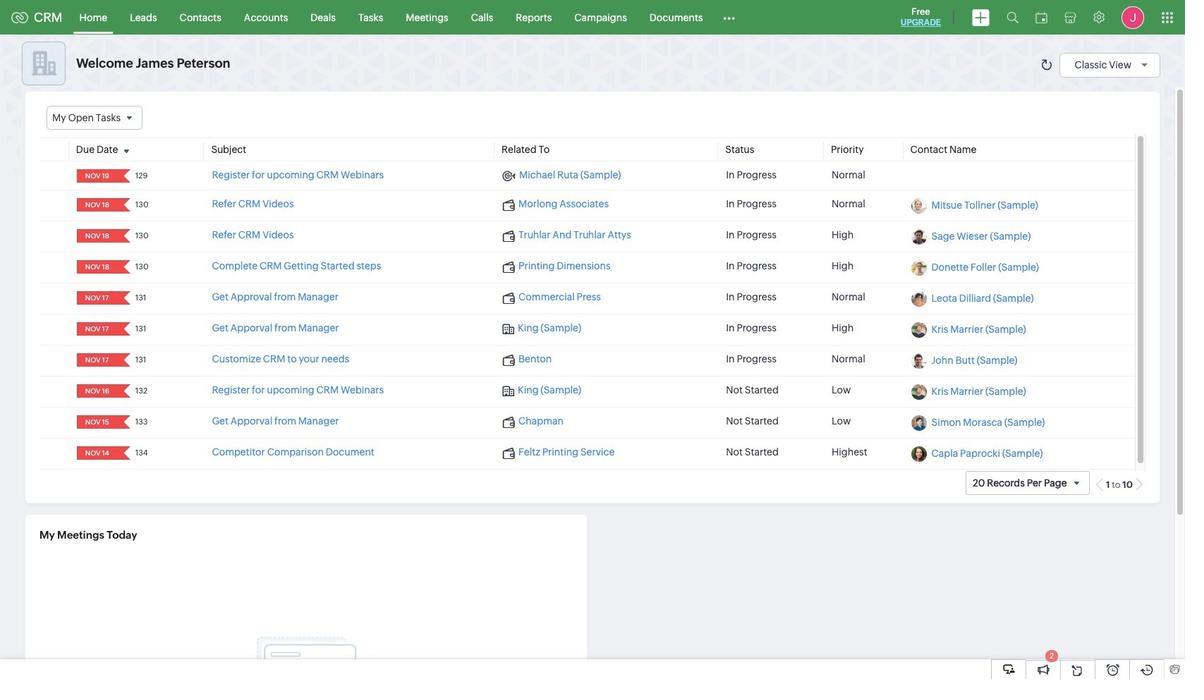 Task type: vqa. For each thing, say whether or not it's contained in the screenshot.
Create Menu element
yes



Task type: locate. For each thing, give the bounding box(es) containing it.
create menu image
[[972, 9, 990, 26]]

Other Modules field
[[714, 6, 745, 29]]

profile image
[[1122, 6, 1144, 29]]

search image
[[1007, 11, 1019, 23]]

calendar image
[[1036, 12, 1048, 23]]

None field
[[47, 106, 143, 130], [81, 169, 114, 183], [81, 198, 114, 212], [81, 229, 114, 243], [81, 260, 114, 274], [81, 292, 114, 305], [81, 323, 114, 336], [81, 354, 114, 367], [81, 385, 114, 398], [81, 416, 114, 429], [81, 447, 114, 460], [47, 106, 143, 130], [81, 169, 114, 183], [81, 198, 114, 212], [81, 229, 114, 243], [81, 260, 114, 274], [81, 292, 114, 305], [81, 323, 114, 336], [81, 354, 114, 367], [81, 385, 114, 398], [81, 416, 114, 429], [81, 447, 114, 460]]



Task type: describe. For each thing, give the bounding box(es) containing it.
create menu element
[[964, 0, 998, 34]]

logo image
[[11, 12, 28, 23]]

search element
[[998, 0, 1027, 35]]

profile element
[[1113, 0, 1153, 34]]



